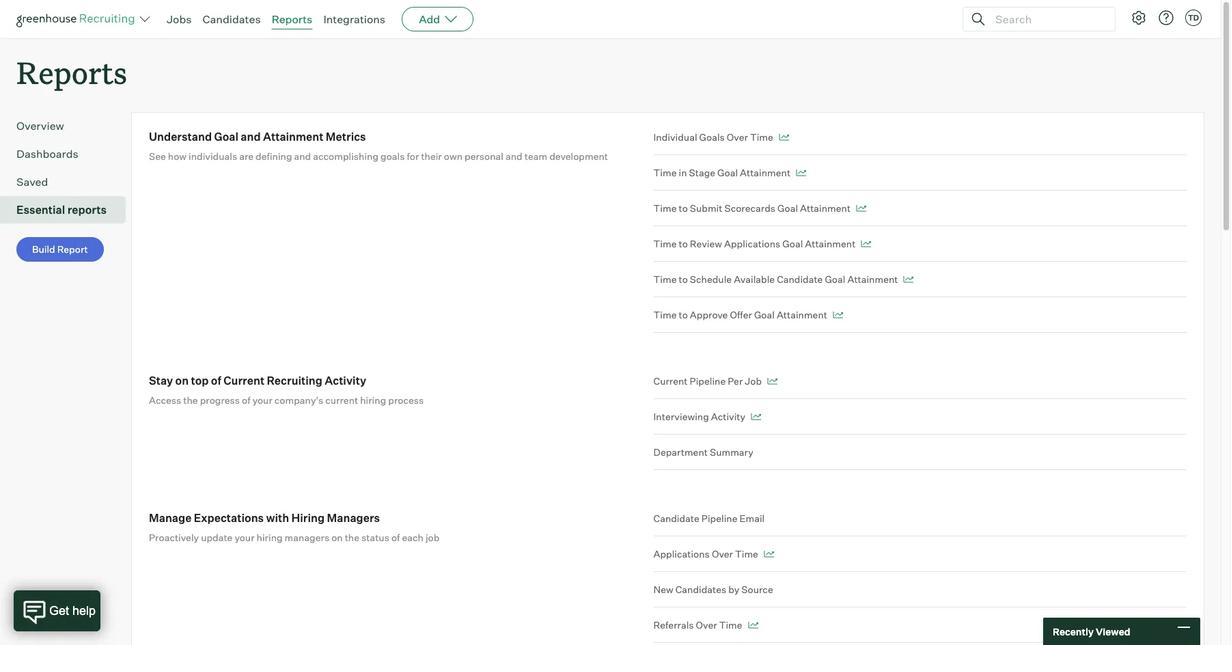 Task type: vqa. For each thing, say whether or not it's contained in the screenshot.
Integrations
yes



Task type: describe. For each thing, give the bounding box(es) containing it.
department
[[654, 447, 708, 458]]

1 horizontal spatial candidate
[[777, 274, 823, 285]]

new
[[654, 584, 674, 596]]

their
[[421, 151, 442, 162]]

email
[[740, 513, 765, 525]]

referrals over time
[[654, 620, 743, 631]]

source
[[742, 584, 774, 596]]

viewed
[[1097, 626, 1131, 638]]

reports link
[[272, 12, 313, 26]]

activity inside stay on top of current recruiting activity access the progress of your company's current hiring process
[[325, 374, 367, 388]]

time in stage goal attainment
[[654, 167, 791, 179]]

build report button
[[16, 237, 104, 262]]

build report
[[32, 244, 88, 255]]

icon chart image for interviewing activity
[[751, 414, 762, 421]]

current
[[326, 395, 358, 406]]

icon chart image for time to review applications goal attainment
[[862, 241, 872, 248]]

managers
[[327, 512, 380, 525]]

review
[[690, 238, 723, 250]]

integrations link
[[324, 12, 386, 26]]

recently viewed
[[1054, 626, 1131, 638]]

icon chart image for time in stage goal attainment
[[797, 170, 807, 177]]

approve
[[690, 309, 728, 321]]

available
[[734, 274, 775, 285]]

td
[[1189, 13, 1200, 23]]

integrations
[[324, 12, 386, 26]]

new candidates by source
[[654, 584, 774, 596]]

the inside stay on top of current recruiting activity access the progress of your company's current hiring process
[[183, 395, 198, 406]]

0 vertical spatial applications
[[725, 238, 781, 250]]

build
[[32, 244, 55, 255]]

applications over time
[[654, 548, 759, 560]]

current pipeline per job
[[654, 375, 762, 387]]

defining
[[256, 151, 292, 162]]

time to review applications goal attainment
[[654, 238, 856, 250]]

personal
[[465, 151, 504, 162]]

for
[[407, 151, 419, 162]]

managers
[[285, 532, 330, 544]]

offer
[[730, 309, 753, 321]]

overview link
[[16, 118, 120, 134]]

1 horizontal spatial activity
[[712, 411, 746, 423]]

hiring inside manage expectations with hiring managers proactively update your hiring managers on the status of each job
[[257, 532, 283, 544]]

1 horizontal spatial and
[[294, 151, 311, 162]]

pipeline for manage expectations with hiring managers
[[702, 513, 738, 525]]

time down email
[[736, 548, 759, 560]]

hiring
[[292, 512, 325, 525]]

new candidates by source link
[[654, 572, 1188, 608]]

td button
[[1183, 7, 1205, 29]]

configure image
[[1131, 10, 1148, 26]]

icon chart image for time to schedule available candidate goal attainment
[[904, 276, 914, 283]]

schedule
[[690, 274, 732, 285]]

greenhouse recruiting image
[[16, 11, 139, 27]]

icon chart image for applications over time
[[764, 551, 775, 558]]

add button
[[402, 7, 474, 31]]

0 vertical spatial of
[[211, 374, 221, 388]]

metrics
[[326, 130, 366, 144]]

interviewing activity
[[654, 411, 746, 423]]

time to approve offer goal attainment
[[654, 309, 828, 321]]

each
[[402, 532, 424, 544]]

individuals
[[189, 151, 237, 162]]

icon chart image for current pipeline per job
[[768, 378, 778, 385]]

time left schedule
[[654, 274, 677, 285]]

by
[[729, 584, 740, 596]]

dashboards link
[[16, 146, 120, 162]]

submit
[[690, 202, 723, 214]]

time to submit scorecards goal attainment
[[654, 202, 851, 214]]

stage
[[690, 167, 716, 179]]

goals
[[700, 131, 725, 143]]

time left the approve
[[654, 309, 677, 321]]

own
[[444, 151, 463, 162]]

candidate pipeline email
[[654, 513, 765, 525]]

td button
[[1186, 10, 1203, 26]]

jobs link
[[167, 12, 192, 26]]

job
[[745, 375, 762, 387]]

team
[[525, 151, 548, 162]]

0 horizontal spatial applications
[[654, 548, 710, 560]]

your inside manage expectations with hiring managers proactively update your hiring managers on the status of each job
[[235, 532, 255, 544]]

icon chart image for time to submit scorecards goal attainment
[[857, 205, 867, 212]]

hiring inside stay on top of current recruiting activity access the progress of your company's current hiring process
[[360, 395, 386, 406]]

essential reports link
[[16, 202, 120, 218]]

individual
[[654, 131, 698, 143]]

expectations
[[194, 512, 264, 525]]

recruiting
[[267, 374, 323, 388]]



Task type: locate. For each thing, give the bounding box(es) containing it.
0 vertical spatial pipeline
[[690, 375, 726, 387]]

time right goals on the right top of page
[[751, 131, 774, 143]]

applications down time to submit scorecards goal attainment
[[725, 238, 781, 250]]

1 vertical spatial of
[[242, 395, 251, 406]]

1 vertical spatial reports
[[16, 52, 127, 92]]

2 vertical spatial of
[[392, 532, 400, 544]]

current inside stay on top of current recruiting activity access the progress of your company's current hiring process
[[224, 374, 265, 388]]

manage expectations with hiring managers proactively update your hiring managers on the status of each job
[[149, 512, 440, 544]]

to for approve
[[679, 309, 688, 321]]

on left top in the left bottom of the page
[[175, 374, 189, 388]]

candidate pipeline email link
[[654, 512, 1188, 537]]

0 vertical spatial your
[[253, 395, 273, 406]]

on down managers
[[332, 532, 343, 544]]

on inside manage expectations with hiring managers proactively update your hiring managers on the status of each job
[[332, 532, 343, 544]]

candidates
[[203, 12, 261, 26], [676, 584, 727, 596]]

1 vertical spatial candidate
[[654, 513, 700, 525]]

essential
[[16, 203, 65, 217]]

pipeline left email
[[702, 513, 738, 525]]

pipeline for stay on top of current recruiting activity
[[690, 375, 726, 387]]

to for submit
[[679, 202, 688, 214]]

reports down greenhouse recruiting image
[[16, 52, 127, 92]]

over up new candidates by source
[[712, 548, 734, 560]]

understand
[[149, 130, 212, 144]]

time left submit at the top right of the page
[[654, 202, 677, 214]]

0 horizontal spatial reports
[[16, 52, 127, 92]]

3 to from the top
[[679, 274, 688, 285]]

per
[[728, 375, 743, 387]]

to for review
[[679, 238, 688, 250]]

and up are on the left of the page
[[241, 130, 261, 144]]

pipeline left per
[[690, 375, 726, 387]]

your inside stay on top of current recruiting activity access the progress of your company's current hiring process
[[253, 395, 273, 406]]

overview
[[16, 119, 64, 133]]

current up interviewing
[[654, 375, 688, 387]]

1 vertical spatial your
[[235, 532, 255, 544]]

of inside manage expectations with hiring managers proactively update your hiring managers on the status of each job
[[392, 532, 400, 544]]

how
[[168, 151, 187, 162]]

access
[[149, 395, 181, 406]]

goals
[[381, 151, 405, 162]]

the down top in the left bottom of the page
[[183, 395, 198, 406]]

4 to from the top
[[679, 309, 688, 321]]

progress
[[200, 395, 240, 406]]

of right top in the left bottom of the page
[[211, 374, 221, 388]]

goal inside understand goal and attainment metrics see how individuals are defining and accomplishing goals for their own personal and team development
[[214, 130, 239, 144]]

and
[[241, 130, 261, 144], [294, 151, 311, 162], [506, 151, 523, 162]]

update
[[201, 532, 233, 544]]

attainment inside understand goal and attainment metrics see how individuals are defining and accomplishing goals for their own personal and team development
[[263, 130, 324, 144]]

department summary
[[654, 447, 754, 458]]

recently
[[1054, 626, 1095, 638]]

1 vertical spatial activity
[[712, 411, 746, 423]]

referrals
[[654, 620, 694, 631]]

0 horizontal spatial of
[[211, 374, 221, 388]]

icon chart image for referrals over time
[[748, 622, 759, 629]]

1 horizontal spatial the
[[345, 532, 360, 544]]

icon chart image
[[779, 134, 790, 141], [797, 170, 807, 177], [857, 205, 867, 212], [862, 241, 872, 248], [904, 276, 914, 283], [833, 312, 844, 319], [768, 378, 778, 385], [751, 414, 762, 421], [764, 551, 775, 558], [748, 622, 759, 629]]

1 vertical spatial on
[[332, 532, 343, 544]]

individual goals over time
[[654, 131, 774, 143]]

Search text field
[[993, 9, 1103, 29]]

are
[[239, 151, 254, 162]]

2 to from the top
[[679, 238, 688, 250]]

candidates inside the new candidates by source link
[[676, 584, 727, 596]]

1 horizontal spatial current
[[654, 375, 688, 387]]

0 horizontal spatial and
[[241, 130, 261, 144]]

over for referrals over time
[[696, 620, 718, 631]]

1 horizontal spatial hiring
[[360, 395, 386, 406]]

summary
[[710, 447, 754, 458]]

candidates link
[[203, 12, 261, 26]]

the inside manage expectations with hiring managers proactively update your hiring managers on the status of each job
[[345, 532, 360, 544]]

development
[[550, 151, 608, 162]]

current up progress on the left bottom
[[224, 374, 265, 388]]

proactively
[[149, 532, 199, 544]]

over right the referrals
[[696, 620, 718, 631]]

time to schedule available candidate goal attainment
[[654, 274, 899, 285]]

1 vertical spatial candidates
[[676, 584, 727, 596]]

hiring down with
[[257, 532, 283, 544]]

over for applications over time
[[712, 548, 734, 560]]

reports right the candidates link
[[272, 12, 313, 26]]

1 vertical spatial the
[[345, 532, 360, 544]]

top
[[191, 374, 209, 388]]

process
[[388, 395, 424, 406]]

activity up summary
[[712, 411, 746, 423]]

company's
[[275, 395, 324, 406]]

candidates right 'jobs' link
[[203, 12, 261, 26]]

0 horizontal spatial on
[[175, 374, 189, 388]]

jobs
[[167, 12, 192, 26]]

0 vertical spatial over
[[727, 131, 749, 143]]

accomplishing
[[313, 151, 379, 162]]

1 horizontal spatial candidates
[[676, 584, 727, 596]]

1 horizontal spatial of
[[242, 395, 251, 406]]

0 vertical spatial reports
[[272, 12, 313, 26]]

over
[[727, 131, 749, 143], [712, 548, 734, 560], [696, 620, 718, 631]]

1 horizontal spatial reports
[[272, 12, 313, 26]]

to left submit at the top right of the page
[[679, 202, 688, 214]]

scorecards
[[725, 202, 776, 214]]

status
[[362, 532, 390, 544]]

reports
[[272, 12, 313, 26], [16, 52, 127, 92]]

candidate right available
[[777, 274, 823, 285]]

stay
[[149, 374, 173, 388]]

1 horizontal spatial applications
[[725, 238, 781, 250]]

on inside stay on top of current recruiting activity access the progress of your company's current hiring process
[[175, 374, 189, 388]]

the down managers
[[345, 532, 360, 544]]

report
[[57, 244, 88, 255]]

time left the in
[[654, 167, 677, 179]]

time down by
[[720, 620, 743, 631]]

attainment
[[263, 130, 324, 144], [740, 167, 791, 179], [801, 202, 851, 214], [806, 238, 856, 250], [848, 274, 899, 285], [777, 309, 828, 321]]

reports
[[67, 203, 107, 217]]

1 vertical spatial pipeline
[[702, 513, 738, 525]]

0 horizontal spatial current
[[224, 374, 265, 388]]

with
[[266, 512, 289, 525]]

pipeline
[[690, 375, 726, 387], [702, 513, 738, 525]]

and left team at the top of page
[[506, 151, 523, 162]]

goal
[[214, 130, 239, 144], [718, 167, 738, 179], [778, 202, 799, 214], [783, 238, 804, 250], [825, 274, 846, 285], [755, 309, 775, 321]]

0 horizontal spatial hiring
[[257, 532, 283, 544]]

hiring
[[360, 395, 386, 406], [257, 532, 283, 544]]

0 horizontal spatial activity
[[325, 374, 367, 388]]

1 vertical spatial hiring
[[257, 532, 283, 544]]

interviewing
[[654, 411, 709, 423]]

1 to from the top
[[679, 202, 688, 214]]

0 horizontal spatial candidates
[[203, 12, 261, 26]]

1 horizontal spatial on
[[332, 532, 343, 544]]

see
[[149, 151, 166, 162]]

essential reports
[[16, 203, 107, 217]]

time
[[751, 131, 774, 143], [654, 167, 677, 179], [654, 202, 677, 214], [654, 238, 677, 250], [654, 274, 677, 285], [654, 309, 677, 321], [736, 548, 759, 560], [720, 620, 743, 631]]

of right progress on the left bottom
[[242, 395, 251, 406]]

2 vertical spatial over
[[696, 620, 718, 631]]

to left review
[[679, 238, 688, 250]]

on
[[175, 374, 189, 388], [332, 532, 343, 544]]

your
[[253, 395, 273, 406], [235, 532, 255, 544]]

and right defining at the left of the page
[[294, 151, 311, 162]]

0 vertical spatial the
[[183, 395, 198, 406]]

the
[[183, 395, 198, 406], [345, 532, 360, 544]]

0 horizontal spatial candidate
[[654, 513, 700, 525]]

candidate up applications over time
[[654, 513, 700, 525]]

2 horizontal spatial and
[[506, 151, 523, 162]]

understand goal and attainment metrics see how individuals are defining and accomplishing goals for their own personal and team development
[[149, 130, 608, 162]]

to for schedule
[[679, 274, 688, 285]]

0 horizontal spatial the
[[183, 395, 198, 406]]

icon chart image for individual goals over time
[[779, 134, 790, 141]]

job
[[426, 532, 440, 544]]

0 vertical spatial hiring
[[360, 395, 386, 406]]

0 vertical spatial candidates
[[203, 12, 261, 26]]

time left review
[[654, 238, 677, 250]]

candidates left by
[[676, 584, 727, 596]]

2 horizontal spatial of
[[392, 532, 400, 544]]

manage
[[149, 512, 192, 525]]

1 vertical spatial over
[[712, 548, 734, 560]]

icon chart image for time to approve offer goal attainment
[[833, 312, 844, 319]]

0 vertical spatial candidate
[[777, 274, 823, 285]]

hiring right "current"
[[360, 395, 386, 406]]

activity up "current"
[[325, 374, 367, 388]]

to left the approve
[[679, 309, 688, 321]]

your left company's
[[253, 395, 273, 406]]

0 vertical spatial activity
[[325, 374, 367, 388]]

add
[[419, 12, 440, 26]]

1 vertical spatial applications
[[654, 548, 710, 560]]

stay on top of current recruiting activity access the progress of your company's current hiring process
[[149, 374, 424, 406]]

0 vertical spatial on
[[175, 374, 189, 388]]

to
[[679, 202, 688, 214], [679, 238, 688, 250], [679, 274, 688, 285], [679, 309, 688, 321]]

activity
[[325, 374, 367, 388], [712, 411, 746, 423]]

department summary link
[[654, 435, 1188, 470]]

to left schedule
[[679, 274, 688, 285]]

saved
[[16, 175, 48, 189]]

in
[[679, 167, 687, 179]]

of left "each"
[[392, 532, 400, 544]]

applications up new
[[654, 548, 710, 560]]

dashboards
[[16, 147, 78, 161]]

your down expectations
[[235, 532, 255, 544]]

over right goals on the right top of page
[[727, 131, 749, 143]]



